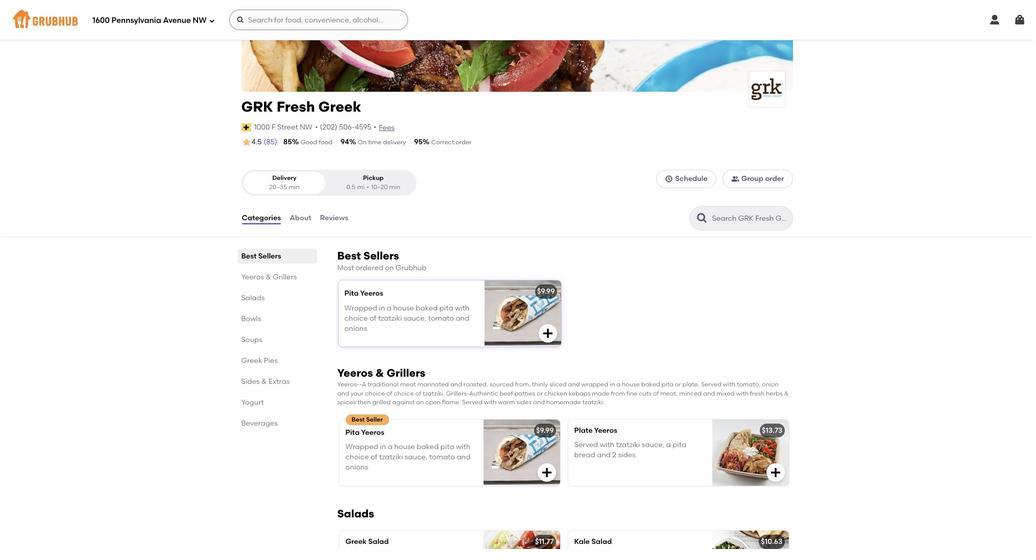 Task type: describe. For each thing, give the bounding box(es) containing it.
greek salad image
[[483, 532, 560, 550]]

food
[[319, 139, 332, 146]]

served with tzatziki sauce, a pita bread and 2 sides.
[[574, 441, 686, 460]]

fees button
[[378, 122, 395, 134]]

of right the cuts
[[653, 391, 659, 398]]

and inside served with tzatziki sauce, a pita bread and 2 sides.
[[597, 451, 611, 460]]

group
[[741, 175, 763, 183]]

506-
[[339, 123, 355, 132]]

0 horizontal spatial tzatziki.
[[423, 391, 445, 398]]

kebaps
[[569, 391, 591, 398]]

& for sides & extras
[[261, 378, 267, 387]]

1 horizontal spatial svg image
[[769, 467, 782, 479]]

from,
[[515, 382, 531, 389]]

correct
[[431, 139, 454, 146]]

schedule button
[[656, 170, 716, 189]]

yeeros down seller
[[361, 429, 384, 437]]

0 vertical spatial wrapped
[[344, 304, 377, 313]]

extras
[[268, 378, 290, 387]]

0 vertical spatial in
[[379, 304, 385, 313]]

(202) 506-4595 button
[[320, 122, 371, 133]]

on
[[385, 264, 394, 273]]

2 vertical spatial house
[[394, 443, 415, 452]]

bowls
[[241, 315, 261, 324]]

tomato,
[[737, 382, 760, 389]]

best seller
[[352, 416, 383, 424]]

kale salad
[[574, 538, 612, 547]]

delivery 20–35 min
[[269, 175, 300, 191]]

authentic
[[469, 391, 498, 398]]

0 horizontal spatial served
[[462, 399, 483, 407]]

roasted,
[[464, 382, 488, 389]]

1600
[[92, 16, 110, 25]]

order for group order
[[765, 175, 784, 183]]

fresh
[[277, 98, 315, 115]]

wrapped
[[581, 382, 608, 389]]

soups
[[241, 336, 262, 345]]

• (202) 506-4595 • fees
[[315, 123, 395, 132]]

greek salad
[[345, 538, 389, 547]]

marinated
[[417, 382, 449, 389]]

4595
[[355, 123, 371, 132]]

good
[[301, 139, 317, 146]]

street
[[277, 123, 298, 132]]

2 horizontal spatial •
[[373, 123, 376, 132]]

categories button
[[241, 200, 281, 237]]

yeeros inside tab
[[241, 273, 264, 282]]

2 vertical spatial tzatziki
[[379, 454, 403, 462]]

20–35
[[269, 184, 287, 191]]

94
[[341, 138, 349, 147]]

0 vertical spatial onions
[[344, 325, 367, 334]]

yeeros right plate
[[594, 427, 617, 435]]

1 vertical spatial wrapped in a house baked pita with choice of tzatziki sauce,  tomato and onions
[[345, 443, 471, 473]]

in inside the yeeros & grillers yeeros--a traditional meat marinated and roasted, sourced from, thinly sliced and wrapped in a house baked pita or plate. served with tomato, onion and your choice of choice of tzatziki.  grillers-authentic beef patties or chicken kebaps made from fine cuts of meat, minced and mixed with fresh herbs & spices then grilled against an open flame. served with warm sides and homemade tzatziki.
[[610, 382, 615, 389]]

svg image inside the schedule button
[[665, 175, 673, 183]]

kale
[[574, 538, 590, 547]]

0 vertical spatial sauce,
[[404, 315, 427, 323]]

schedule
[[675, 175, 708, 183]]

herbs
[[766, 391, 783, 398]]

mixed
[[716, 391, 735, 398]]

& right herbs
[[784, 391, 789, 398]]

85
[[283, 138, 292, 147]]

pita inside the yeeros & grillers yeeros--a traditional meat marinated and roasted, sourced from, thinly sliced and wrapped in a house baked pita or plate. served with tomato, onion and your choice of choice of tzatziki.  grillers-authentic beef patties or chicken kebaps made from fine cuts of meat, minced and mixed with fresh herbs & spices then grilled against an open flame. served with warm sides and homemade tzatziki.
[[662, 382, 673, 389]]

delivery
[[383, 139, 406, 146]]

0.5
[[346, 184, 355, 191]]

sellers for best sellers
[[258, 252, 281, 261]]

made
[[592, 391, 610, 398]]

$10.63
[[761, 538, 783, 547]]

served inside served with tzatziki sauce, a pita bread and 2 sides.
[[574, 441, 598, 450]]

sides
[[241, 378, 260, 387]]

& for yeeros & grillers yeeros--a traditional meat marinated and roasted, sourced from, thinly sliced and wrapped in a house baked pita or plate. served with tomato, onion and your choice of choice of tzatziki.  grillers-authentic beef patties or chicken kebaps made from fine cuts of meat, minced and mixed with fresh herbs & spices then grilled against an open flame. served with warm sides and homemade tzatziki.
[[376, 367, 384, 380]]

pickup
[[363, 175, 384, 182]]

$11.77
[[535, 538, 554, 547]]

grk
[[241, 98, 273, 115]]

group order button
[[723, 170, 793, 189]]

subscription pass image
[[241, 123, 252, 132]]

beverages
[[241, 420, 278, 428]]

grilled
[[372, 399, 391, 407]]

• inside the pickup 0.5 mi • 10–20 min
[[367, 184, 369, 191]]

Search for food, convenience, alcohol... search field
[[229, 10, 408, 30]]

-
[[359, 382, 362, 389]]

2 vertical spatial baked
[[417, 443, 439, 452]]

f
[[272, 123, 276, 132]]

sides.
[[618, 451, 637, 460]]

of down 'ordered'
[[370, 315, 376, 323]]

1600 pennsylvania avenue nw
[[92, 16, 207, 25]]

2
[[612, 451, 616, 460]]

& for yeeros & grillers
[[266, 273, 271, 282]]

grillers for yeeros & grillers
[[273, 273, 297, 282]]

a inside served with tzatziki sauce, a pita bread and 2 sides.
[[666, 441, 671, 450]]

min inside delivery 20–35 min
[[288, 184, 300, 191]]

meat,
[[660, 391, 678, 398]]

greek pies
[[241, 357, 278, 366]]

meat
[[400, 382, 416, 389]]

about button
[[289, 200, 312, 237]]

seller
[[366, 416, 383, 424]]

greek pies tab
[[241, 356, 313, 367]]

avenue
[[163, 16, 191, 25]]

a
[[362, 382, 366, 389]]

kale salad image
[[712, 532, 789, 550]]

yogurt tab
[[241, 398, 313, 409]]

yeeros & grillers yeeros--a traditional meat marinated and roasted, sourced from, thinly sliced and wrapped in a house baked pita or plate. served with tomato, onion and your choice of choice of tzatziki.  grillers-authentic beef patties or chicken kebaps made from fine cuts of meat, minced and mixed with fresh herbs & spices then grilled against an open flame. served with warm sides and homemade tzatziki.
[[337, 367, 789, 407]]

star icon image
[[241, 137, 251, 148]]

plate yeeros
[[574, 427, 617, 435]]

mi
[[357, 184, 365, 191]]

open
[[425, 399, 441, 407]]

salad for kale salad
[[591, 538, 612, 547]]

pies
[[264, 357, 278, 366]]

categories
[[242, 214, 281, 223]]

on time delivery
[[358, 139, 406, 146]]

1 vertical spatial onions
[[345, 464, 368, 473]]

of down traditional
[[386, 391, 392, 398]]

cuts
[[639, 391, 651, 398]]

sourced
[[490, 382, 514, 389]]

Search GRK Fresh Greek search field
[[711, 214, 789, 224]]

yeeros down 'ordered'
[[360, 290, 383, 298]]

against
[[392, 399, 415, 407]]

an
[[416, 399, 424, 407]]

2 vertical spatial sauce,
[[405, 454, 428, 462]]

minced
[[679, 391, 702, 398]]

beverages tab
[[241, 419, 313, 429]]

traditional
[[368, 382, 399, 389]]

0 vertical spatial tzatziki
[[378, 315, 402, 323]]

10–20
[[371, 184, 388, 191]]



Task type: vqa. For each thing, say whether or not it's contained in the screenshot.
the left Grillers
yes



Task type: locate. For each thing, give the bounding box(es) containing it.
nw for 1600 pennsylvania avenue nw
[[193, 16, 207, 25]]

best for best sellers
[[241, 252, 257, 261]]

1 horizontal spatial or
[[675, 382, 681, 389]]

min inside the pickup 0.5 mi • 10–20 min
[[389, 184, 400, 191]]

plate
[[574, 427, 593, 435]]

wrapped down best seller
[[345, 443, 378, 452]]

1 min from the left
[[288, 184, 300, 191]]

order right correct
[[456, 139, 472, 146]]

tzatziki. down made
[[582, 399, 604, 407]]

homemade
[[546, 399, 581, 407]]

in up from
[[610, 382, 615, 389]]

0 horizontal spatial min
[[288, 184, 300, 191]]

best for best sellers most ordered on grubhub
[[337, 250, 361, 263]]

0 vertical spatial $9.99
[[537, 288, 555, 296]]

• left (202)
[[315, 123, 318, 132]]

with inside served with tzatziki sauce, a pita bread and 2 sides.
[[600, 441, 614, 450]]

served up mixed on the bottom of the page
[[701, 382, 721, 389]]

0 horizontal spatial •
[[315, 123, 318, 132]]

best
[[337, 250, 361, 263], [241, 252, 257, 261], [352, 416, 365, 424]]

grillers inside the yeeros & grillers yeeros--a traditional meat marinated and roasted, sourced from, thinly sliced and wrapped in a house baked pita or plate. served with tomato, onion and your choice of choice of tzatziki.  grillers-authentic beef patties or chicken kebaps made from fine cuts of meat, minced and mixed with fresh herbs & spices then grilled against an open flame. served with warm sides and homemade tzatziki.
[[387, 367, 425, 380]]

plate yeeros image
[[712, 420, 789, 486]]

sellers inside tab
[[258, 252, 281, 261]]

baked down grubhub
[[416, 304, 438, 313]]

pita yeeros
[[344, 290, 383, 298], [345, 429, 384, 437]]

0 vertical spatial pita
[[344, 290, 359, 298]]

spices
[[337, 399, 356, 407]]

a inside the yeeros & grillers yeeros--a traditional meat marinated and roasted, sourced from, thinly sliced and wrapped in a house baked pita or plate. served with tomato, onion and your choice of choice of tzatziki.  grillers-authentic beef patties or chicken kebaps made from fine cuts of meat, minced and mixed with fresh herbs & spices then grilled against an open flame. served with warm sides and homemade tzatziki.
[[616, 382, 621, 389]]

served up bread
[[574, 441, 598, 450]]

baked up the cuts
[[641, 382, 660, 389]]

0 horizontal spatial salads
[[241, 294, 265, 303]]

order for correct order
[[456, 139, 472, 146]]

house inside the yeeros & grillers yeeros--a traditional meat marinated and roasted, sourced from, thinly sliced and wrapped in a house baked pita or plate. served with tomato, onion and your choice of choice of tzatziki.  grillers-authentic beef patties or chicken kebaps made from fine cuts of meat, minced and mixed with fresh herbs & spices then grilled against an open flame. served with warm sides and homemade tzatziki.
[[622, 382, 640, 389]]

1 vertical spatial tzatziki.
[[582, 399, 604, 407]]

yeeros inside the yeeros & grillers yeeros--a traditional meat marinated and roasted, sourced from, thinly sliced and wrapped in a house baked pita or plate. served with tomato, onion and your choice of choice of tzatziki.  grillers-authentic beef patties or chicken kebaps made from fine cuts of meat, minced and mixed with fresh herbs & spices then grilled against an open flame. served with warm sides and homemade tzatziki.
[[337, 367, 373, 380]]

0 vertical spatial nw
[[193, 16, 207, 25]]

about
[[290, 214, 311, 223]]

plate.
[[682, 382, 699, 389]]

0 vertical spatial pita yeeros image
[[484, 281, 561, 347]]

•
[[315, 123, 318, 132], [373, 123, 376, 132], [367, 184, 369, 191]]

best sellers tab
[[241, 251, 313, 262]]

greek for greek pies
[[241, 357, 262, 366]]

1 vertical spatial pita yeeros image
[[483, 420, 560, 486]]

sides & extras
[[241, 378, 290, 387]]

(202)
[[320, 123, 337, 132]]

best inside the best sellers most ordered on grubhub
[[337, 250, 361, 263]]

1 vertical spatial nw
[[300, 123, 312, 132]]

order right group
[[765, 175, 784, 183]]

min right 10–20
[[389, 184, 400, 191]]

grillers inside tab
[[273, 273, 297, 282]]

0 horizontal spatial or
[[537, 391, 543, 398]]

1 vertical spatial $9.99
[[536, 427, 554, 435]]

salads up greek salad
[[337, 508, 374, 521]]

sellers up on
[[363, 250, 399, 263]]

bread
[[574, 451, 595, 460]]

grillers up meat
[[387, 367, 425, 380]]

1 salad from the left
[[368, 538, 389, 547]]

1 vertical spatial in
[[610, 382, 615, 389]]

baked
[[416, 304, 438, 313], [641, 382, 660, 389], [417, 443, 439, 452]]

& up traditional
[[376, 367, 384, 380]]

and
[[456, 315, 469, 323], [450, 382, 462, 389], [568, 382, 580, 389], [337, 391, 349, 398], [703, 391, 715, 398], [533, 399, 545, 407], [597, 451, 611, 460], [457, 454, 471, 462]]

1 horizontal spatial salads
[[337, 508, 374, 521]]

1 horizontal spatial served
[[574, 441, 598, 450]]

sellers
[[363, 250, 399, 263], [258, 252, 281, 261]]

nw inside main navigation navigation
[[193, 16, 207, 25]]

grubhub
[[396, 264, 427, 273]]

2 vertical spatial in
[[380, 443, 386, 452]]

1 horizontal spatial tzatziki.
[[582, 399, 604, 407]]

main navigation navigation
[[0, 0, 1034, 40]]

pennsylvania
[[111, 16, 161, 25]]

time
[[368, 139, 382, 146]]

salads up bowls
[[241, 294, 265, 303]]

ordered
[[356, 264, 383, 273]]

0 vertical spatial baked
[[416, 304, 438, 313]]

1 vertical spatial tzatziki
[[616, 441, 640, 450]]

0 vertical spatial grillers
[[273, 273, 297, 282]]

in
[[379, 304, 385, 313], [610, 382, 615, 389], [380, 443, 386, 452]]

0 vertical spatial or
[[675, 382, 681, 389]]

nw up 'good'
[[300, 123, 312, 132]]

patties
[[514, 391, 535, 398]]

1 horizontal spatial nw
[[300, 123, 312, 132]]

wrapped in a house baked pita with choice of tzatziki sauce,  tomato and onions down seller
[[345, 443, 471, 473]]

tzatziki inside served with tzatziki sauce, a pita bread and 2 sides.
[[616, 441, 640, 450]]

pita yeeros down best seller
[[345, 429, 384, 437]]

good food
[[301, 139, 332, 146]]

correct order
[[431, 139, 472, 146]]

choice
[[344, 315, 368, 323], [365, 391, 385, 398], [394, 391, 414, 398], [345, 454, 369, 462]]

0 vertical spatial pita yeeros
[[344, 290, 383, 298]]

a
[[387, 304, 391, 313], [616, 382, 621, 389], [666, 441, 671, 450], [388, 443, 393, 452]]

2 vertical spatial served
[[574, 441, 598, 450]]

• right 4595 at the left
[[373, 123, 376, 132]]

svg image
[[1014, 14, 1026, 26], [209, 18, 215, 24], [769, 467, 782, 479]]

pickup 0.5 mi • 10–20 min
[[346, 175, 400, 191]]

pita yeeros image
[[484, 281, 561, 347], [483, 420, 560, 486]]

0 vertical spatial salads
[[241, 294, 265, 303]]

0 vertical spatial greek
[[318, 98, 361, 115]]

salads tab
[[241, 293, 313, 304]]

0 vertical spatial served
[[701, 382, 721, 389]]

reviews
[[320, 214, 348, 223]]

best inside tab
[[241, 252, 257, 261]]

best up yeeros & grillers
[[241, 252, 257, 261]]

pita
[[344, 290, 359, 298], [345, 429, 360, 437]]

pita down most
[[344, 290, 359, 298]]

2 horizontal spatial served
[[701, 382, 721, 389]]

yogurt
[[241, 399, 264, 408]]

fine
[[626, 391, 637, 398]]

grk fresh greek
[[241, 98, 361, 115]]

1 vertical spatial grillers
[[387, 367, 425, 380]]

fresh
[[750, 391, 765, 398]]

0 horizontal spatial salad
[[368, 538, 389, 547]]

house up fine
[[622, 382, 640, 389]]

1 vertical spatial served
[[462, 399, 483, 407]]

sides & extras tab
[[241, 377, 313, 388]]

nw right avenue in the top left of the page
[[193, 16, 207, 25]]

grillers down best sellers tab on the left top of the page
[[273, 273, 297, 282]]

greek
[[318, 98, 361, 115], [241, 357, 262, 366], [345, 538, 367, 547]]

your
[[351, 391, 363, 398]]

pita down best seller
[[345, 429, 360, 437]]

grk fresh greek logo image
[[749, 71, 785, 107]]

2 min from the left
[[389, 184, 400, 191]]

salads
[[241, 294, 265, 303], [337, 508, 374, 521]]

option group
[[241, 170, 416, 196]]

& down best sellers
[[266, 273, 271, 282]]

$13.73
[[762, 427, 783, 435]]

salads inside "tab"
[[241, 294, 265, 303]]

house down against
[[394, 443, 415, 452]]

sellers inside the best sellers most ordered on grubhub
[[363, 250, 399, 263]]

sauce, inside served with tzatziki sauce, a pita bread and 2 sides.
[[642, 441, 664, 450]]

wrapped down 'ordered'
[[344, 304, 377, 313]]

reviews button
[[319, 200, 349, 237]]

sellers for best sellers most ordered on grubhub
[[363, 250, 399, 263]]

sauce,
[[404, 315, 427, 323], [642, 441, 664, 450], [405, 454, 428, 462]]

baked inside the yeeros & grillers yeeros--a traditional meat marinated and roasted, sourced from, thinly sliced and wrapped in a house baked pita or plate. served with tomato, onion and your choice of choice of tzatziki.  grillers-authentic beef patties or chicken kebaps made from fine cuts of meat, minced and mixed with fresh herbs & spices then grilled against an open flame. served with warm sides and homemade tzatziki.
[[641, 382, 660, 389]]

0 vertical spatial order
[[456, 139, 472, 146]]

wrapped in a house baked pita with choice of tzatziki sauce,  tomato and onions down grubhub
[[344, 304, 469, 334]]

thinly
[[532, 382, 548, 389]]

order inside button
[[765, 175, 784, 183]]

0 vertical spatial house
[[393, 304, 414, 313]]

sellers up yeeros & grillers
[[258, 252, 281, 261]]

yeeros up -
[[337, 367, 373, 380]]

0 horizontal spatial nw
[[193, 16, 207, 25]]

of up an
[[415, 391, 421, 398]]

2 vertical spatial greek
[[345, 538, 367, 547]]

1 vertical spatial pita
[[345, 429, 360, 437]]

group order
[[741, 175, 784, 183]]

1000 f street nw button
[[254, 122, 313, 133]]

best sellers
[[241, 252, 281, 261]]

then
[[357, 399, 371, 407]]

tzatziki. down "marinated"
[[423, 391, 445, 398]]

1 vertical spatial baked
[[641, 382, 660, 389]]

0 horizontal spatial sellers
[[258, 252, 281, 261]]

on
[[358, 139, 367, 146]]

onion
[[762, 382, 779, 389]]

pita
[[439, 304, 453, 313], [662, 382, 673, 389], [673, 441, 686, 450], [440, 443, 454, 452]]

soups tab
[[241, 335, 313, 346]]

1 horizontal spatial •
[[367, 184, 369, 191]]

yeeros
[[241, 273, 264, 282], [360, 290, 383, 298], [337, 367, 373, 380], [594, 427, 617, 435], [361, 429, 384, 437]]

&
[[266, 273, 271, 282], [376, 367, 384, 380], [261, 378, 267, 387], [784, 391, 789, 398]]

delivery
[[272, 175, 296, 182]]

best left seller
[[352, 416, 365, 424]]

tzatziki down on
[[378, 315, 402, 323]]

bowls tab
[[241, 314, 313, 325]]

1000 f street nw
[[254, 123, 312, 132]]

1 horizontal spatial order
[[765, 175, 784, 183]]

beef
[[500, 391, 513, 398]]

1 vertical spatial pita yeeros
[[345, 429, 384, 437]]

tzatziki up sides.
[[616, 441, 640, 450]]

best for best seller
[[352, 416, 365, 424]]

warm
[[498, 399, 515, 407]]

0 vertical spatial wrapped in a house baked pita with choice of tzatziki sauce,  tomato and onions
[[344, 304, 469, 334]]

best sellers most ordered on grubhub
[[337, 250, 427, 273]]

people icon image
[[731, 175, 739, 183]]

1 vertical spatial greek
[[241, 357, 262, 366]]

• right mi
[[367, 184, 369, 191]]

1 horizontal spatial grillers
[[387, 367, 425, 380]]

0 vertical spatial tomato
[[428, 315, 454, 323]]

or down thinly
[[537, 391, 543, 398]]

1000
[[254, 123, 270, 132]]

or up meat,
[[675, 382, 681, 389]]

1 vertical spatial sauce,
[[642, 441, 664, 450]]

pita yeeros down 'ordered'
[[344, 290, 383, 298]]

nw for 1000 f street nw
[[300, 123, 312, 132]]

1 vertical spatial wrapped
[[345, 443, 378, 452]]

wrapped
[[344, 304, 377, 313], [345, 443, 378, 452]]

min down delivery
[[288, 184, 300, 191]]

from
[[611, 391, 625, 398]]

yeeros & grillers tab
[[241, 272, 313, 283]]

house down grubhub
[[393, 304, 414, 313]]

search icon image
[[696, 212, 708, 225]]

1 vertical spatial house
[[622, 382, 640, 389]]

& right sides
[[261, 378, 267, 387]]

1 vertical spatial order
[[765, 175, 784, 183]]

baked down open at bottom
[[417, 443, 439, 452]]

yeeros down best sellers
[[241, 273, 264, 282]]

best up most
[[337, 250, 361, 263]]

0 vertical spatial tzatziki.
[[423, 391, 445, 398]]

0 horizontal spatial grillers
[[273, 273, 297, 282]]

grillers for yeeros & grillers yeeros--a traditional meat marinated and roasted, sourced from, thinly sliced and wrapped in a house baked pita or plate. served with tomato, onion and your choice of choice of tzatziki.  grillers-authentic beef patties or chicken kebaps made from fine cuts of meat, minced and mixed with fresh herbs & spices then grilled against an open flame. served with warm sides and homemade tzatziki.
[[387, 367, 425, 380]]

greek for greek salad
[[345, 538, 367, 547]]

svg image
[[989, 14, 1001, 26], [236, 16, 244, 24], [665, 175, 673, 183], [542, 328, 554, 340], [541, 467, 553, 479]]

salad for greek salad
[[368, 538, 389, 547]]

tzatziki down seller
[[379, 454, 403, 462]]

$9.99
[[537, 288, 555, 296], [536, 427, 554, 435]]

in down on
[[379, 304, 385, 313]]

0 horizontal spatial svg image
[[209, 18, 215, 24]]

(85)
[[264, 138, 277, 147]]

most
[[337, 264, 354, 273]]

yeeros & grillers
[[241, 273, 297, 282]]

or
[[675, 382, 681, 389], [537, 391, 543, 398]]

2 salad from the left
[[591, 538, 612, 547]]

wrapped in a house baked pita with choice of tzatziki sauce,  tomato and onions
[[344, 304, 469, 334], [345, 443, 471, 473]]

4.5
[[251, 138, 262, 147]]

1 vertical spatial tomato
[[429, 454, 455, 462]]

2 horizontal spatial svg image
[[1014, 14, 1026, 26]]

1 horizontal spatial salad
[[591, 538, 612, 547]]

served down authentic
[[462, 399, 483, 407]]

1 vertical spatial salads
[[337, 508, 374, 521]]

pita inside served with tzatziki sauce, a pita bread and 2 sides.
[[673, 441, 686, 450]]

nw inside 1000 f street nw button
[[300, 123, 312, 132]]

of down seller
[[371, 454, 377, 462]]

1 horizontal spatial min
[[389, 184, 400, 191]]

option group containing delivery 20–35 min
[[241, 170, 416, 196]]

with
[[455, 304, 469, 313], [723, 382, 735, 389], [736, 391, 749, 398], [484, 399, 497, 407], [600, 441, 614, 450], [456, 443, 471, 452]]

0 horizontal spatial order
[[456, 139, 472, 146]]

greek inside tab
[[241, 357, 262, 366]]

1 horizontal spatial sellers
[[363, 250, 399, 263]]

in down seller
[[380, 443, 386, 452]]

1 vertical spatial or
[[537, 391, 543, 398]]



